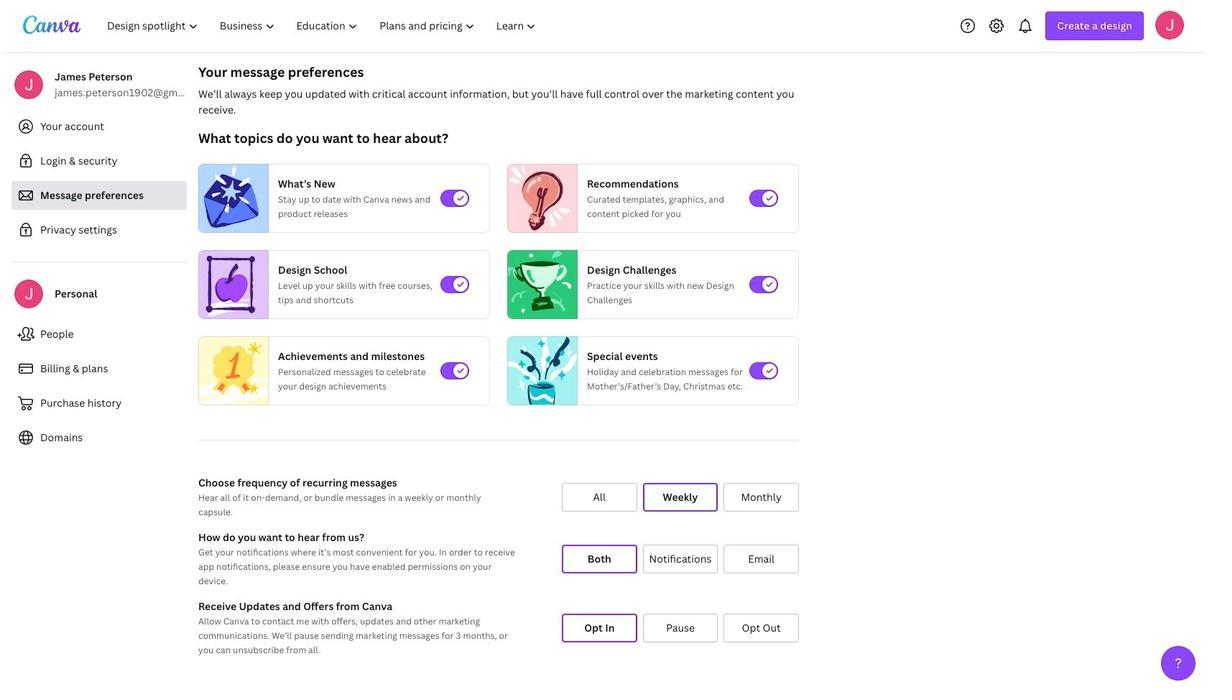 Task type: locate. For each thing, give the bounding box(es) containing it.
None button
[[562, 483, 638, 512], [643, 483, 719, 512], [724, 483, 800, 512], [562, 545, 638, 574], [643, 545, 719, 574], [724, 545, 800, 574], [562, 614, 638, 643], [643, 614, 719, 643], [724, 614, 800, 643], [562, 483, 638, 512], [643, 483, 719, 512], [724, 483, 800, 512], [562, 545, 638, 574], [643, 545, 719, 574], [724, 545, 800, 574], [562, 614, 638, 643], [643, 614, 719, 643], [724, 614, 800, 643]]

topic image
[[199, 164, 262, 233], [508, 164, 572, 233], [199, 250, 262, 319], [508, 250, 572, 319], [199, 333, 268, 409], [508, 333, 577, 409]]



Task type: describe. For each thing, give the bounding box(es) containing it.
top level navigation element
[[98, 12, 549, 40]]

james peterson image
[[1156, 10, 1185, 39]]



Task type: vqa. For each thing, say whether or not it's contained in the screenshot.
"topic" image
yes



